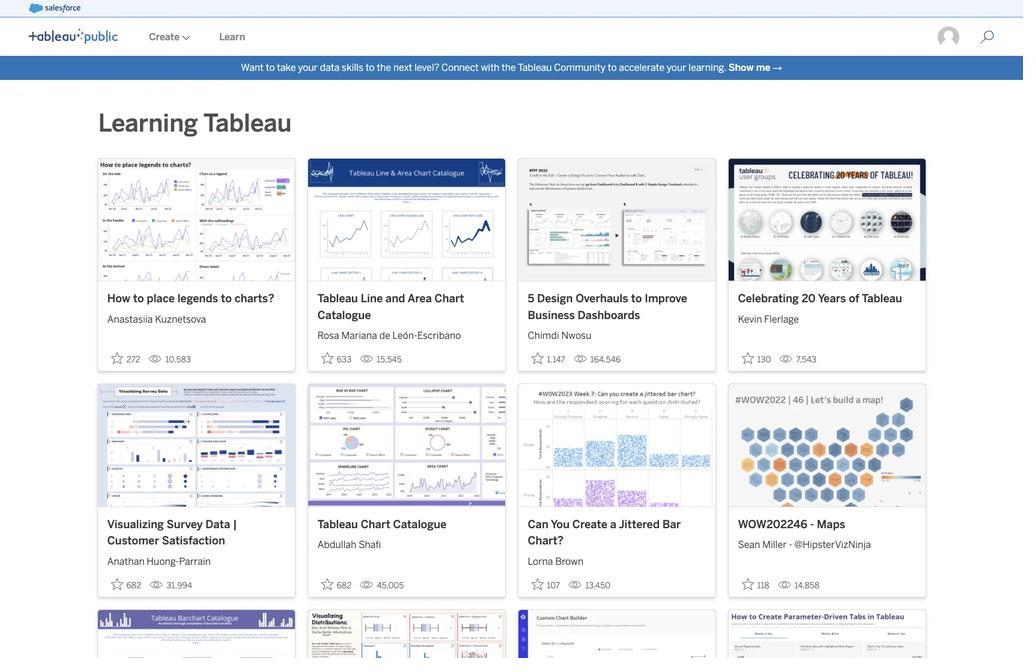 Task type: locate. For each thing, give the bounding box(es) containing it.
a
[[610, 518, 617, 531]]

tableau
[[518, 62, 552, 73], [203, 109, 292, 138], [318, 292, 358, 305], [862, 292, 902, 305], [318, 518, 358, 531]]

to left improve
[[631, 292, 642, 305]]

7,543 views element
[[775, 350, 821, 370]]

business
[[528, 309, 575, 322]]

visualizing survey data | customer satisfaction link
[[107, 517, 285, 550]]

rosa
[[318, 330, 339, 341]]

create button
[[135, 19, 205, 56]]

workbook thumbnail image for and
[[308, 159, 505, 281]]

2 your from the left
[[667, 62, 687, 73]]

682 inside button
[[126, 580, 141, 591]]

your
[[298, 62, 318, 73], [667, 62, 687, 73]]

shafi
[[359, 539, 381, 551]]

add favorite button down rosa
[[318, 349, 355, 369]]

31,994 views element
[[145, 576, 197, 595]]

satisfaction
[[162, 534, 225, 548]]

brown
[[555, 556, 584, 567]]

682
[[126, 580, 141, 591], [337, 580, 352, 591]]

survey
[[167, 518, 203, 531]]

salesforce logo image
[[29, 4, 80, 13]]

1 horizontal spatial catalogue
[[393, 518, 447, 531]]

0 horizontal spatial create
[[149, 31, 180, 43]]

design
[[537, 292, 573, 305]]

tableau inside tableau line and area chart catalogue
[[318, 292, 358, 305]]

682 for tableau chart catalogue
[[337, 580, 352, 591]]

jittered
[[619, 518, 660, 531]]

45,005 views element
[[355, 576, 409, 595]]

1 your from the left
[[298, 62, 318, 73]]

chimdi nwosu
[[528, 330, 592, 341]]

huong-
[[147, 556, 179, 567]]

sean miller - @hipstervizninja link
[[738, 533, 916, 552]]

create
[[149, 31, 180, 43], [573, 518, 608, 531]]

0 horizontal spatial 682
[[126, 580, 141, 591]]

0 horizontal spatial -
[[789, 539, 793, 551]]

workbook thumbnail image for catalogue
[[308, 384, 505, 506]]

how to place legends to charts?
[[107, 292, 274, 305]]

0 horizontal spatial the
[[377, 62, 391, 73]]

catalogue up the abdullah shafi link
[[393, 518, 447, 531]]

can you create a jittered bar chart? link
[[528, 517, 706, 550]]

abdullah shafi
[[318, 539, 381, 551]]

1 682 from the left
[[126, 580, 141, 591]]

take
[[277, 62, 296, 73]]

miller
[[763, 539, 787, 551]]

abdullah shafi link
[[318, 533, 495, 552]]

2 the from the left
[[502, 62, 516, 73]]

to left charts?
[[221, 292, 232, 305]]

0 vertical spatial create
[[149, 31, 180, 43]]

to left accelerate
[[608, 62, 617, 73]]

0 horizontal spatial catalogue
[[318, 309, 371, 322]]

lorna brown link
[[528, 550, 706, 569]]

31,994
[[167, 580, 192, 591]]

Add Favorite button
[[528, 574, 564, 594]]

-
[[810, 518, 814, 531], [789, 539, 793, 551]]

your left learning.
[[667, 62, 687, 73]]

1 vertical spatial create
[[573, 518, 608, 531]]

tableau up the abdullah
[[318, 518, 358, 531]]

kuznetsova
[[155, 314, 206, 325]]

chimdi
[[528, 330, 559, 341]]

chart
[[435, 292, 464, 305], [361, 518, 390, 531]]

chart?
[[528, 534, 564, 548]]

add favorite button down chimdi
[[528, 349, 569, 369]]

catalogue
[[318, 309, 371, 322], [393, 518, 447, 531]]

go to search image
[[966, 30, 1009, 44]]

improve
[[645, 292, 687, 305]]

want to take your data skills to the next level? connect with the tableau community to accelerate your learning. show me →
[[241, 62, 782, 73]]

the
[[377, 62, 391, 73], [502, 62, 516, 73]]

community
[[554, 62, 606, 73]]

your right the take
[[298, 62, 318, 73]]

maps
[[817, 518, 845, 531]]

1 horizontal spatial -
[[810, 518, 814, 531]]

118
[[757, 580, 770, 591]]

add favorite button containing 633
[[318, 349, 355, 369]]

1 horizontal spatial create
[[573, 518, 608, 531]]

learning
[[98, 109, 198, 138]]

chart up shafi
[[361, 518, 390, 531]]

celebrating
[[738, 292, 799, 305]]

tableau chart catalogue link
[[318, 517, 495, 533]]

learn link
[[205, 19, 260, 56]]

celebrating 20 years of tableau link
[[738, 291, 916, 308]]

add favorite button for business
[[528, 349, 569, 369]]

164,546 views element
[[569, 350, 626, 370]]

130
[[757, 355, 771, 365]]

682 down anathan
[[126, 580, 141, 591]]

to right how
[[133, 292, 144, 305]]

charts?
[[235, 292, 274, 305]]

0 vertical spatial catalogue
[[318, 309, 371, 322]]

years
[[818, 292, 846, 305]]

logo image
[[29, 28, 118, 44]]

Add Favorite button
[[107, 349, 144, 369]]

level?
[[415, 62, 439, 73]]

0 vertical spatial -
[[810, 518, 814, 531]]

- left maps
[[810, 518, 814, 531]]

1 horizontal spatial the
[[502, 62, 516, 73]]

can you create a jittered bar chart?
[[528, 518, 681, 548]]

learning.
[[689, 62, 727, 73]]

tableau right of
[[862, 292, 902, 305]]

chart right the area
[[435, 292, 464, 305]]

wow202246 - maps
[[738, 518, 845, 531]]

1 horizontal spatial 682
[[337, 580, 352, 591]]

tableau chart catalogue
[[318, 518, 447, 531]]

area
[[408, 292, 432, 305]]

add favorite button containing 682
[[318, 574, 355, 594]]

legends
[[178, 292, 218, 305]]

sean miller - @hipstervizninja
[[738, 539, 871, 551]]

2 682 from the left
[[337, 580, 352, 591]]

catalogue up mariana
[[318, 309, 371, 322]]

add favorite button down the abdullah
[[318, 574, 355, 594]]

workbook thumbnail image for years
[[729, 159, 926, 281]]

rosa mariana de león-escribano link
[[318, 324, 495, 343]]

0 horizontal spatial your
[[298, 62, 318, 73]]

- right miller
[[789, 539, 793, 551]]

Add Favorite button
[[318, 349, 355, 369], [528, 349, 569, 369], [318, 574, 355, 594]]

the right with
[[502, 62, 516, 73]]

add favorite button containing 1,147
[[528, 349, 569, 369]]

flerlage
[[764, 314, 799, 325]]

20
[[802, 292, 816, 305]]

1 vertical spatial chart
[[361, 518, 390, 531]]

682 inside add favorite button
[[337, 580, 352, 591]]

workbook thumbnail image
[[98, 159, 295, 281], [308, 159, 505, 281], [518, 159, 715, 281], [729, 159, 926, 281], [98, 384, 295, 506], [308, 384, 505, 506], [518, 384, 715, 506], [729, 384, 926, 506]]

1 horizontal spatial chart
[[435, 292, 464, 305]]

682 left 45,005 views element
[[337, 580, 352, 591]]

how to place legends to charts? link
[[107, 291, 285, 308]]

the left next
[[377, 62, 391, 73]]

greg.robinson3551 image
[[937, 25, 961, 49]]

13,450
[[586, 580, 611, 591]]

5 design overhauls to improve business dashboards link
[[528, 291, 706, 324]]

nwosu
[[561, 330, 592, 341]]

how
[[107, 292, 130, 305]]

tableau left line
[[318, 292, 358, 305]]

want
[[241, 62, 264, 73]]

0 vertical spatial chart
[[435, 292, 464, 305]]

chimdi nwosu link
[[528, 324, 706, 343]]

place
[[147, 292, 175, 305]]

1 vertical spatial catalogue
[[393, 518, 447, 531]]

1 horizontal spatial your
[[667, 62, 687, 73]]

chart inside tableau line and area chart catalogue
[[435, 292, 464, 305]]

lorna
[[528, 556, 553, 567]]

dashboards
[[578, 309, 640, 322]]



Task type: vqa. For each thing, say whether or not it's contained in the screenshot.


Task type: describe. For each thing, give the bounding box(es) containing it.
workbook thumbnail image for maps
[[729, 384, 926, 506]]

272
[[126, 355, 140, 365]]

→
[[773, 62, 782, 73]]

5
[[528, 292, 534, 305]]

sean
[[738, 539, 760, 551]]

14,858
[[795, 580, 820, 591]]

data
[[320, 62, 340, 73]]

celebrating 20 years of tableau
[[738, 292, 902, 305]]

633
[[337, 355, 352, 365]]

create inside dropdown button
[[149, 31, 180, 43]]

add favorite button for catalogue
[[318, 349, 355, 369]]

show
[[729, 62, 754, 73]]

workbook thumbnail image for create
[[518, 384, 715, 506]]

7,543
[[796, 355, 817, 365]]

wow202246
[[738, 518, 808, 531]]

learn
[[219, 31, 245, 43]]

parrain
[[179, 556, 211, 567]]

to left the take
[[266, 62, 275, 73]]

overhauls
[[576, 292, 628, 305]]

anathan huong-parrain
[[107, 556, 211, 567]]

to inside 5 design overhauls to improve business dashboards
[[631, 292, 642, 305]]

anathan
[[107, 556, 145, 567]]

Add Favorite button
[[738, 349, 775, 369]]

107
[[547, 580, 560, 591]]

tableau down want
[[203, 109, 292, 138]]

with
[[481, 62, 500, 73]]

lorna brown
[[528, 556, 584, 567]]

0 horizontal spatial chart
[[361, 518, 390, 531]]

show me link
[[729, 62, 771, 73]]

you
[[551, 518, 570, 531]]

escribano
[[417, 330, 461, 341]]

kevin
[[738, 314, 762, 325]]

connect
[[442, 62, 479, 73]]

learning tableau
[[98, 109, 292, 138]]

1 the from the left
[[377, 62, 391, 73]]

45,005
[[377, 580, 404, 591]]

line
[[361, 292, 383, 305]]

and
[[386, 292, 405, 305]]

15,545 views element
[[355, 350, 407, 370]]

bar
[[663, 518, 681, 531]]

accelerate
[[619, 62, 665, 73]]

wow202246 - maps link
[[738, 517, 916, 533]]

visualizing survey data | customer satisfaction
[[107, 518, 237, 548]]

5 design overhauls to improve business dashboards
[[528, 292, 687, 322]]

Add Favorite button
[[738, 574, 773, 594]]

tableau line and area chart catalogue link
[[318, 291, 495, 324]]

to right skills
[[366, 62, 375, 73]]

of
[[849, 292, 860, 305]]

catalogue inside tableau line and area chart catalogue
[[318, 309, 371, 322]]

anastasiia kuznetsova
[[107, 314, 206, 325]]

Add Favorite button
[[107, 574, 145, 594]]

can
[[528, 518, 549, 531]]

10,583
[[166, 355, 191, 365]]

rosa mariana de león-escribano
[[318, 330, 461, 341]]

workbook thumbnail image for data
[[98, 384, 295, 506]]

anastasiia kuznetsova link
[[107, 308, 285, 327]]

abdullah
[[318, 539, 357, 551]]

anastasiia
[[107, 314, 153, 325]]

mariana
[[341, 330, 377, 341]]

1,147
[[547, 355, 565, 365]]

tableau inside the 'celebrating 20 years of tableau' link
[[862, 292, 902, 305]]

león-
[[393, 330, 417, 341]]

10,583 views element
[[144, 350, 196, 370]]

customer
[[107, 534, 159, 548]]

de
[[379, 330, 390, 341]]

|
[[233, 518, 237, 531]]

tableau line and area chart catalogue
[[318, 292, 464, 322]]

tableau inside tableau chart catalogue link
[[318, 518, 358, 531]]

create inside can you create a jittered bar chart?
[[573, 518, 608, 531]]

682 for visualizing survey data | customer satisfaction
[[126, 580, 141, 591]]

tableau right with
[[518, 62, 552, 73]]

kevin flerlage link
[[738, 308, 916, 327]]

14,858 views element
[[773, 576, 825, 595]]

15,545
[[377, 355, 402, 365]]

visualizing
[[107, 518, 164, 531]]

1 vertical spatial -
[[789, 539, 793, 551]]

13,450 views element
[[564, 576, 615, 595]]

anathan huong-parrain link
[[107, 550, 285, 569]]

data
[[206, 518, 230, 531]]

skills
[[342, 62, 364, 73]]

workbook thumbnail image for place
[[98, 159, 295, 281]]

next
[[393, 62, 412, 73]]

workbook thumbnail image for overhauls
[[518, 159, 715, 281]]

@hipstervizninja
[[795, 539, 871, 551]]

164,546
[[591, 355, 621, 365]]



